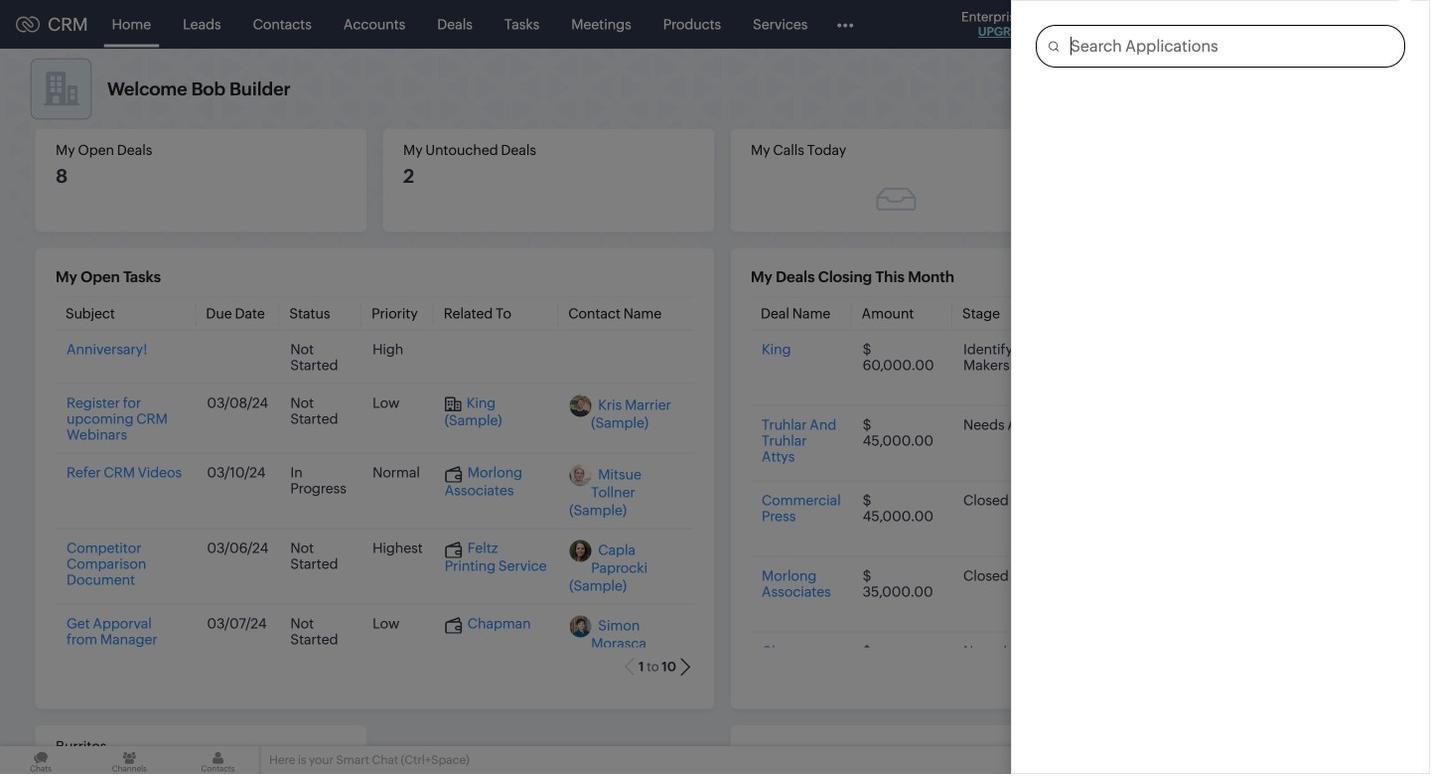 Task type: locate. For each thing, give the bounding box(es) containing it.
channels image
[[89, 746, 170, 774]]

Search Applications text field
[[1059, 26, 1405, 66]]

logo image
[[16, 16, 40, 32]]

signals image
[[1182, 16, 1196, 33]]



Task type: vqa. For each thing, say whether or not it's contained in the screenshot.
calendar icon
yes



Task type: describe. For each thing, give the bounding box(es) containing it.
profile element
[[1329, 0, 1385, 48]]

calendar image
[[1220, 16, 1237, 32]]

profile image
[[1341, 8, 1373, 40]]

signals element
[[1170, 0, 1208, 49]]

chats image
[[0, 746, 82, 774]]

contacts image
[[177, 746, 259, 774]]



